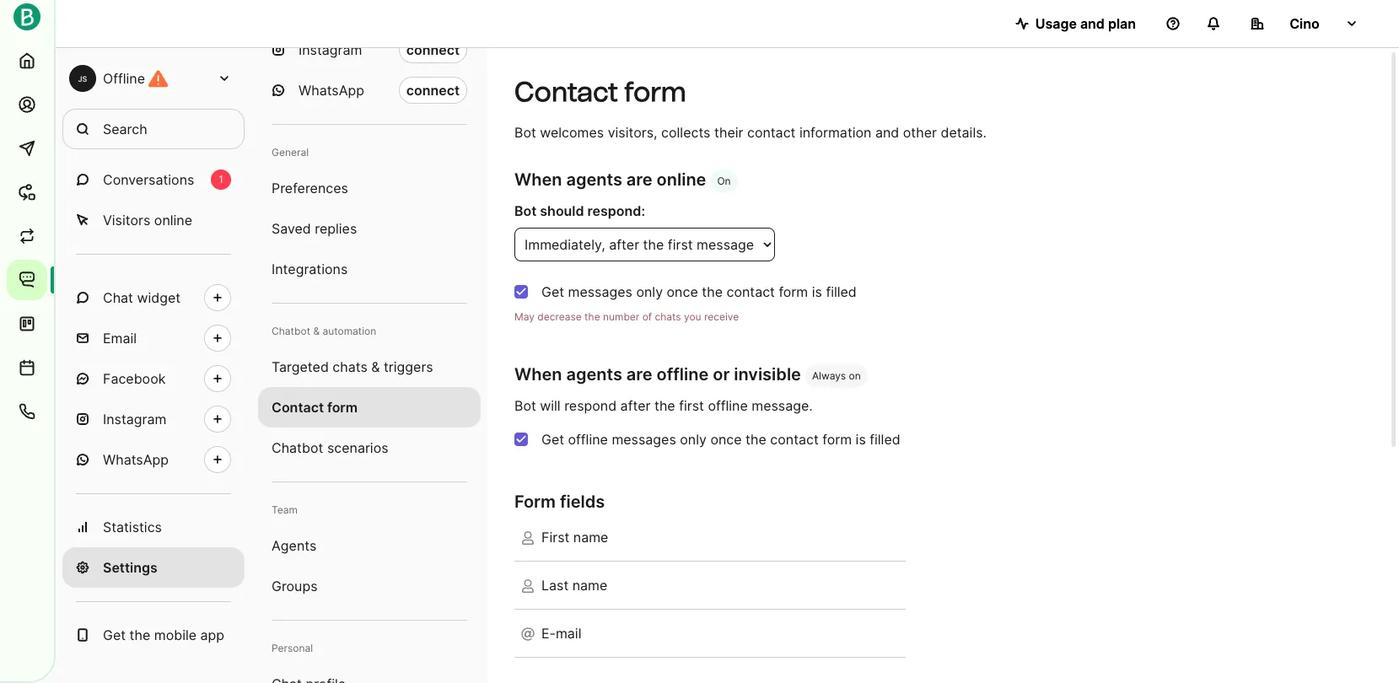 Task type: describe. For each thing, give the bounding box(es) containing it.
integrations
[[272, 261, 348, 278]]

chat widget link
[[62, 278, 245, 318]]

chat widget
[[103, 289, 181, 306]]

triggers
[[384, 359, 433, 375]]

chatbot & automation
[[272, 325, 376, 337]]

always on
[[812, 370, 861, 382]]

0 horizontal spatial once
[[667, 284, 698, 301]]

name for last name
[[573, 577, 608, 594]]

1 vertical spatial only
[[680, 431, 707, 448]]

0 vertical spatial contact form
[[515, 76, 687, 108]]

agents for online
[[566, 170, 623, 190]]

first
[[542, 529, 570, 546]]

when for when agents are online
[[515, 170, 562, 190]]

get the mobile app link
[[62, 615, 245, 656]]

when agents are offline or invisible
[[515, 365, 801, 385]]

targeted chats & triggers
[[272, 359, 433, 375]]

1 horizontal spatial online
[[657, 170, 707, 190]]

facebook
[[103, 370, 166, 387]]

connect for whatsapp
[[406, 82, 460, 99]]

may decrease the number of chats you receive
[[515, 311, 739, 323]]

information
[[800, 124, 872, 141]]

are for online
[[627, 170, 653, 190]]

after
[[621, 398, 651, 415]]

the down the message. on the right
[[746, 431, 767, 448]]

personal
[[272, 642, 313, 655]]

details.
[[941, 124, 987, 141]]

connect for instagram
[[406, 41, 460, 58]]

last name
[[542, 577, 608, 594]]

search link
[[62, 109, 245, 149]]

bot for bot will respond after the first offline message.
[[515, 398, 536, 415]]

get the mobile app
[[103, 627, 225, 644]]

receive
[[704, 311, 739, 323]]

0 horizontal spatial &
[[313, 325, 320, 337]]

email link
[[62, 318, 245, 359]]

the left first
[[655, 398, 676, 415]]

statistics
[[103, 519, 162, 536]]

cino
[[1290, 15, 1320, 32]]

1 vertical spatial messages
[[612, 431, 676, 448]]

1
[[219, 173, 223, 186]]

should
[[540, 203, 584, 220]]

facebook link
[[62, 359, 245, 399]]

automation
[[323, 325, 376, 337]]

saved
[[272, 220, 311, 237]]

contact for the
[[727, 284, 775, 301]]

get for get the mobile app
[[103, 627, 126, 644]]

0 vertical spatial whatsapp
[[299, 82, 364, 99]]

first name
[[542, 529, 609, 546]]

the inside get the mobile app link
[[130, 627, 150, 644]]

mail
[[556, 625, 582, 642]]

widget
[[137, 289, 181, 306]]

js
[[78, 74, 87, 83]]

groups
[[272, 578, 318, 595]]

0 vertical spatial only
[[636, 284, 663, 301]]

on
[[717, 175, 731, 187]]

1 vertical spatial and
[[876, 124, 900, 141]]

contact for their
[[747, 124, 796, 141]]

get for get offline messages only once the contact form is filled
[[542, 431, 564, 448]]

fields
[[560, 492, 605, 512]]

number
[[603, 311, 640, 323]]

1 horizontal spatial once
[[711, 431, 742, 448]]

conversations
[[103, 171, 194, 188]]

offline
[[103, 70, 145, 87]]

saved replies link
[[258, 208, 481, 249]]

e-
[[542, 625, 556, 642]]

groups link
[[258, 566, 481, 607]]

settings link
[[62, 548, 245, 588]]

chats inside targeted chats & triggers link
[[333, 359, 368, 375]]

contact form inside contact form link
[[272, 399, 358, 416]]

the left number at the left top
[[585, 311, 600, 323]]

email
[[103, 330, 137, 347]]

agents link
[[258, 526, 481, 566]]

preferences link
[[258, 168, 481, 208]]

always
[[812, 370, 846, 382]]

0 vertical spatial contact
[[515, 76, 618, 108]]

e-mail
[[542, 625, 582, 642]]

1 horizontal spatial instagram
[[299, 41, 362, 58]]

get for get messages only once the contact form is filled
[[542, 284, 564, 301]]

last name button
[[515, 562, 906, 609]]

visitors,
[[608, 124, 658, 141]]

first
[[679, 398, 704, 415]]

search
[[103, 121, 147, 138]]

usage and plan button
[[1002, 7, 1150, 40]]

name for first name
[[574, 529, 609, 546]]

their
[[715, 124, 744, 141]]

usage and plan
[[1036, 15, 1136, 32]]

plan
[[1108, 15, 1136, 32]]

or
[[713, 365, 730, 385]]

of
[[643, 311, 652, 323]]

0 vertical spatial offline
[[657, 365, 709, 385]]

respond
[[565, 398, 617, 415]]

when agents are online
[[515, 170, 707, 190]]



Task type: locate. For each thing, give the bounding box(es) containing it.
0 vertical spatial chatbot
[[272, 325, 311, 337]]

get up decrease on the left top
[[542, 284, 564, 301]]

1 vertical spatial connect
[[406, 82, 460, 99]]

saved replies
[[272, 220, 357, 237]]

welcomes
[[540, 124, 604, 141]]

1 vertical spatial &
[[371, 359, 380, 375]]

0 vertical spatial instagram
[[299, 41, 362, 58]]

1 vertical spatial are
[[627, 365, 653, 385]]

2 are from the top
[[627, 365, 653, 385]]

1 vertical spatial agents
[[566, 365, 623, 385]]

chatbot left scenarios
[[272, 440, 323, 456]]

will
[[540, 398, 561, 415]]

1 vertical spatial get
[[542, 431, 564, 448]]

online left on
[[657, 170, 707, 190]]

get offline messages only once the contact form is filled
[[542, 431, 901, 448]]

may
[[515, 311, 535, 323]]

contact up receive
[[727, 284, 775, 301]]

you
[[684, 311, 702, 323]]

chatbot
[[272, 325, 311, 337], [272, 440, 323, 456]]

e-mail button
[[515, 610, 906, 658]]

get
[[542, 284, 564, 301], [542, 431, 564, 448], [103, 627, 126, 644]]

& left automation
[[313, 325, 320, 337]]

once
[[667, 284, 698, 301], [711, 431, 742, 448]]

message.
[[752, 398, 813, 415]]

1 vertical spatial instagram
[[103, 411, 167, 428]]

get down will
[[542, 431, 564, 448]]

1 vertical spatial chatbot
[[272, 440, 323, 456]]

on
[[849, 370, 861, 382]]

chatbot scenarios
[[272, 440, 389, 456]]

2 when from the top
[[515, 365, 562, 385]]

mobile
[[154, 627, 197, 644]]

1 vertical spatial bot
[[515, 203, 537, 220]]

&
[[313, 325, 320, 337], [371, 359, 380, 375]]

0 vertical spatial when
[[515, 170, 562, 190]]

last
[[542, 577, 569, 594]]

0 horizontal spatial chats
[[333, 359, 368, 375]]

visitors online
[[103, 212, 192, 229]]

online inside the visitors online link
[[154, 212, 192, 229]]

contact form down targeted
[[272, 399, 358, 416]]

0 horizontal spatial only
[[636, 284, 663, 301]]

1 connect from the top
[[406, 41, 460, 58]]

1 horizontal spatial chats
[[655, 311, 681, 323]]

integrations link
[[258, 249, 481, 289]]

name right first
[[574, 529, 609, 546]]

1 agents from the top
[[566, 170, 623, 190]]

1 vertical spatial filled
[[870, 431, 901, 448]]

are up after
[[627, 365, 653, 385]]

1 vertical spatial contact
[[727, 284, 775, 301]]

0 vertical spatial messages
[[568, 284, 633, 301]]

1 vertical spatial chats
[[333, 359, 368, 375]]

get left mobile
[[103, 627, 126, 644]]

targeted chats & triggers link
[[258, 347, 481, 387]]

agents
[[272, 537, 317, 554]]

0 horizontal spatial contact
[[272, 399, 324, 416]]

contact form up "welcomes"
[[515, 76, 687, 108]]

connect
[[406, 41, 460, 58], [406, 82, 460, 99]]

0 horizontal spatial instagram
[[103, 411, 167, 428]]

1 horizontal spatial &
[[371, 359, 380, 375]]

1 vertical spatial name
[[573, 577, 608, 594]]

offline up first
[[657, 365, 709, 385]]

bot
[[515, 124, 536, 141], [515, 203, 537, 220], [515, 398, 536, 415]]

the
[[702, 284, 723, 301], [585, 311, 600, 323], [655, 398, 676, 415], [746, 431, 767, 448], [130, 627, 150, 644]]

0 horizontal spatial is
[[812, 284, 822, 301]]

1 vertical spatial when
[[515, 365, 562, 385]]

name
[[574, 529, 609, 546], [573, 577, 608, 594]]

2 vertical spatial contact
[[771, 431, 819, 448]]

first name button
[[515, 514, 906, 561]]

agents up bot should respond:
[[566, 170, 623, 190]]

bot will respond after the first offline message.
[[515, 398, 813, 415]]

chatbot for chatbot scenarios
[[272, 440, 323, 456]]

1 when from the top
[[515, 170, 562, 190]]

0 vertical spatial filled
[[826, 284, 857, 301]]

and left the other
[[876, 124, 900, 141]]

1 vertical spatial contact form
[[272, 399, 358, 416]]

whatsapp link
[[62, 440, 245, 480]]

bot for bot welcomes visitors, collects their contact information and other details.
[[515, 124, 536, 141]]

0 vertical spatial chats
[[655, 311, 681, 323]]

scenarios
[[327, 440, 389, 456]]

0 vertical spatial once
[[667, 284, 698, 301]]

1 horizontal spatial contact form
[[515, 76, 687, 108]]

form fields
[[515, 492, 605, 512]]

bot for bot should respond:
[[515, 203, 537, 220]]

are
[[627, 170, 653, 190], [627, 365, 653, 385]]

0 vertical spatial bot
[[515, 124, 536, 141]]

when for when agents are offline or invisible
[[515, 365, 562, 385]]

0 vertical spatial online
[[657, 170, 707, 190]]

contact down targeted
[[272, 399, 324, 416]]

1 vertical spatial online
[[154, 212, 192, 229]]

offline
[[657, 365, 709, 385], [708, 398, 748, 415], [568, 431, 608, 448]]

bot welcomes visitors, collects their contact information and other details.
[[515, 124, 987, 141]]

1 bot from the top
[[515, 124, 536, 141]]

once up you
[[667, 284, 698, 301]]

1 horizontal spatial only
[[680, 431, 707, 448]]

chatbot scenarios link
[[258, 428, 481, 468]]

2 vertical spatial get
[[103, 627, 126, 644]]

name inside button
[[573, 577, 608, 594]]

whatsapp
[[299, 82, 364, 99], [103, 451, 169, 468]]

agents for offline
[[566, 365, 623, 385]]

contact up "welcomes"
[[515, 76, 618, 108]]

get messages only once the contact form is filled
[[542, 284, 857, 301]]

0 vertical spatial and
[[1081, 15, 1105, 32]]

chats right of
[[655, 311, 681, 323]]

1 vertical spatial offline
[[708, 398, 748, 415]]

whatsapp down instagram link
[[103, 451, 169, 468]]

0 vertical spatial connect
[[406, 41, 460, 58]]

and
[[1081, 15, 1105, 32], [876, 124, 900, 141]]

1 vertical spatial contact
[[272, 399, 324, 416]]

the up receive
[[702, 284, 723, 301]]

once down 'or'
[[711, 431, 742, 448]]

visitors online link
[[62, 200, 245, 240]]

bot should respond:
[[515, 203, 645, 220]]

1 vertical spatial whatsapp
[[103, 451, 169, 468]]

1 chatbot from the top
[[272, 325, 311, 337]]

1 vertical spatial is
[[856, 431, 866, 448]]

offline down 'or'
[[708, 398, 748, 415]]

app
[[200, 627, 225, 644]]

form
[[515, 492, 556, 512]]

whatsapp up general
[[299, 82, 364, 99]]

1 horizontal spatial and
[[1081, 15, 1105, 32]]

0 vertical spatial name
[[574, 529, 609, 546]]

when up should on the left top of page
[[515, 170, 562, 190]]

3 bot from the top
[[515, 398, 536, 415]]

name right last
[[573, 577, 608, 594]]

settings
[[103, 559, 158, 576]]

1 horizontal spatial contact
[[515, 76, 618, 108]]

other
[[903, 124, 937, 141]]

offline down respond
[[568, 431, 608, 448]]

2 agents from the top
[[566, 365, 623, 385]]

when up will
[[515, 365, 562, 385]]

agents up respond
[[566, 365, 623, 385]]

only down first
[[680, 431, 707, 448]]

online right visitors
[[154, 212, 192, 229]]

contact down the message. on the right
[[771, 431, 819, 448]]

invisible
[[734, 365, 801, 385]]

2 bot from the top
[[515, 203, 537, 220]]

preferences
[[272, 180, 348, 197]]

0 horizontal spatial whatsapp
[[103, 451, 169, 468]]

decrease
[[538, 311, 582, 323]]

2 chatbot from the top
[[272, 440, 323, 456]]

chatbot for chatbot & automation
[[272, 325, 311, 337]]

are up respond:
[[627, 170, 653, 190]]

1 are from the top
[[627, 170, 653, 190]]

and left plan
[[1081, 15, 1105, 32]]

0 vertical spatial &
[[313, 325, 320, 337]]

bot left should on the left top of page
[[515, 203, 537, 220]]

and inside button
[[1081, 15, 1105, 32]]

1 vertical spatial once
[[711, 431, 742, 448]]

0 horizontal spatial contact form
[[272, 399, 358, 416]]

online
[[657, 170, 707, 190], [154, 212, 192, 229]]

the left mobile
[[130, 627, 150, 644]]

contact form link
[[258, 387, 481, 428]]

0 vertical spatial get
[[542, 284, 564, 301]]

1 horizontal spatial whatsapp
[[299, 82, 364, 99]]

instagram link
[[62, 399, 245, 440]]

1 horizontal spatial is
[[856, 431, 866, 448]]

respond:
[[588, 203, 645, 220]]

are for offline
[[627, 365, 653, 385]]

2 vertical spatial offline
[[568, 431, 608, 448]]

0 vertical spatial contact
[[747, 124, 796, 141]]

0 horizontal spatial and
[[876, 124, 900, 141]]

1 horizontal spatial filled
[[870, 431, 901, 448]]

cino button
[[1238, 7, 1373, 40]]

0 vertical spatial are
[[627, 170, 653, 190]]

chats down automation
[[333, 359, 368, 375]]

chatbot up targeted
[[272, 325, 311, 337]]

bot left will
[[515, 398, 536, 415]]

bot left "welcomes"
[[515, 124, 536, 141]]

0 horizontal spatial online
[[154, 212, 192, 229]]

messages
[[568, 284, 633, 301], [612, 431, 676, 448]]

messages up number at the left top
[[568, 284, 633, 301]]

replies
[[315, 220, 357, 237]]

messages down after
[[612, 431, 676, 448]]

contact right the their
[[747, 124, 796, 141]]

2 vertical spatial bot
[[515, 398, 536, 415]]

team
[[272, 504, 298, 516]]

2 connect from the top
[[406, 82, 460, 99]]

chat
[[103, 289, 133, 306]]

filled
[[826, 284, 857, 301], [870, 431, 901, 448]]

collects
[[662, 124, 711, 141]]

is
[[812, 284, 822, 301], [856, 431, 866, 448]]

0 vertical spatial agents
[[566, 170, 623, 190]]

usage
[[1036, 15, 1077, 32]]

only up of
[[636, 284, 663, 301]]

contact
[[747, 124, 796, 141], [727, 284, 775, 301], [771, 431, 819, 448]]

statistics link
[[62, 507, 245, 548]]

targeted
[[272, 359, 329, 375]]

contact form
[[515, 76, 687, 108], [272, 399, 358, 416]]

visitors
[[103, 212, 150, 229]]

0 vertical spatial is
[[812, 284, 822, 301]]

0 horizontal spatial filled
[[826, 284, 857, 301]]

& left the triggers
[[371, 359, 380, 375]]

name inside button
[[574, 529, 609, 546]]



Task type: vqa. For each thing, say whether or not it's contained in the screenshot.
IN
no



